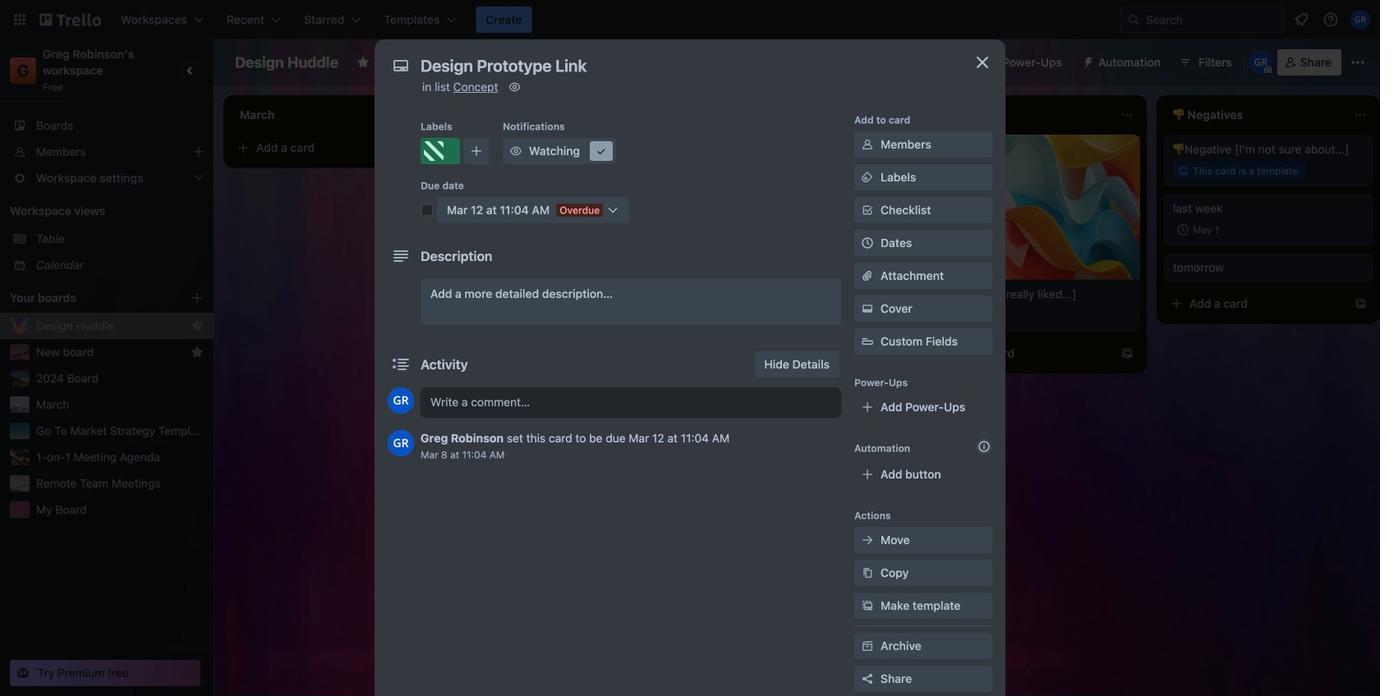 Task type: vqa. For each thing, say whether or not it's contained in the screenshot.
Recent
no



Task type: locate. For each thing, give the bounding box(es) containing it.
0 horizontal spatial color: green, title: none image
[[421, 138, 460, 164]]

close dialog image
[[973, 53, 992, 72]]

2 starred icon image from the top
[[191, 346, 204, 359]]

1 starred icon image from the top
[[191, 320, 204, 333]]

Board name text field
[[227, 49, 347, 76]]

show menu image
[[1350, 54, 1366, 71]]

sm image
[[859, 136, 876, 153], [508, 143, 524, 159], [593, 143, 610, 159], [859, 301, 876, 317], [859, 532, 876, 549], [859, 565, 876, 582]]

1 horizontal spatial create from template… image
[[1120, 347, 1134, 360]]

0 horizontal spatial greg robinson (gregrobinson96) image
[[388, 430, 414, 457]]

create from template… image up mark due date as complete checkbox
[[421, 141, 434, 154]]

add board image
[[191, 292, 204, 305]]

0 vertical spatial greg robinson (gregrobinson96) image
[[1350, 10, 1370, 30]]

0 horizontal spatial create from template… image
[[887, 288, 900, 301]]

0 vertical spatial starred icon image
[[191, 320, 204, 333]]

None text field
[[412, 51, 955, 81]]

greg robinson (gregrobinson96) image
[[1350, 10, 1370, 30], [388, 430, 414, 457]]

Mark due date as complete checkbox
[[421, 204, 434, 217]]

sm image
[[1075, 49, 1098, 72], [506, 79, 523, 95], [859, 169, 876, 186], [859, 598, 876, 614], [859, 638, 876, 655]]

1 vertical spatial color: green, title: none image
[[473, 253, 506, 260]]

Write a comment text field
[[421, 388, 841, 417]]

1 vertical spatial create from template… image
[[654, 324, 667, 337]]

create from template… image
[[421, 141, 434, 154], [654, 324, 667, 337]]

1 vertical spatial greg robinson (gregrobinson96) image
[[388, 430, 414, 457]]

create from template… image
[[887, 288, 900, 301], [1354, 297, 1367, 311], [1120, 347, 1134, 360]]

0 vertical spatial create from template… image
[[421, 141, 434, 154]]

color: green, title: none image
[[421, 138, 460, 164], [473, 253, 506, 260]]

None checkbox
[[1173, 220, 1224, 240]]

0 horizontal spatial create from template… image
[[421, 141, 434, 154]]

greg robinson (gregrobinson96) image
[[1249, 51, 1272, 74], [388, 388, 414, 414]]

1 horizontal spatial create from template… image
[[654, 324, 667, 337]]

1 vertical spatial starred icon image
[[191, 346, 204, 359]]

1 vertical spatial greg robinson (gregrobinson96) image
[[388, 388, 414, 414]]

starred icon image
[[191, 320, 204, 333], [191, 346, 204, 359]]

create from template… image up write a comment "text field"
[[654, 324, 667, 337]]

1 horizontal spatial greg robinson (gregrobinson96) image
[[1249, 51, 1272, 74]]

search image
[[1127, 13, 1140, 26]]

star or unstar board image
[[356, 56, 370, 69]]

None checkbox
[[496, 283, 552, 302]]



Task type: describe. For each thing, give the bounding box(es) containing it.
primary element
[[0, 0, 1380, 39]]

1 horizontal spatial greg robinson (gregrobinson96) image
[[1350, 10, 1370, 30]]

2 horizontal spatial create from template… image
[[1354, 297, 1367, 311]]

0 horizontal spatial greg robinson (gregrobinson96) image
[[388, 388, 414, 414]]

0 vertical spatial color: green, title: none image
[[421, 138, 460, 164]]

0 notifications image
[[1291, 10, 1311, 30]]

0 vertical spatial greg robinson (gregrobinson96) image
[[1249, 51, 1272, 74]]

Search field
[[1140, 8, 1284, 31]]

your boards with 8 items element
[[10, 288, 166, 308]]

open information menu image
[[1323, 12, 1339, 28]]

1 horizontal spatial color: green, title: none image
[[473, 253, 506, 260]]



